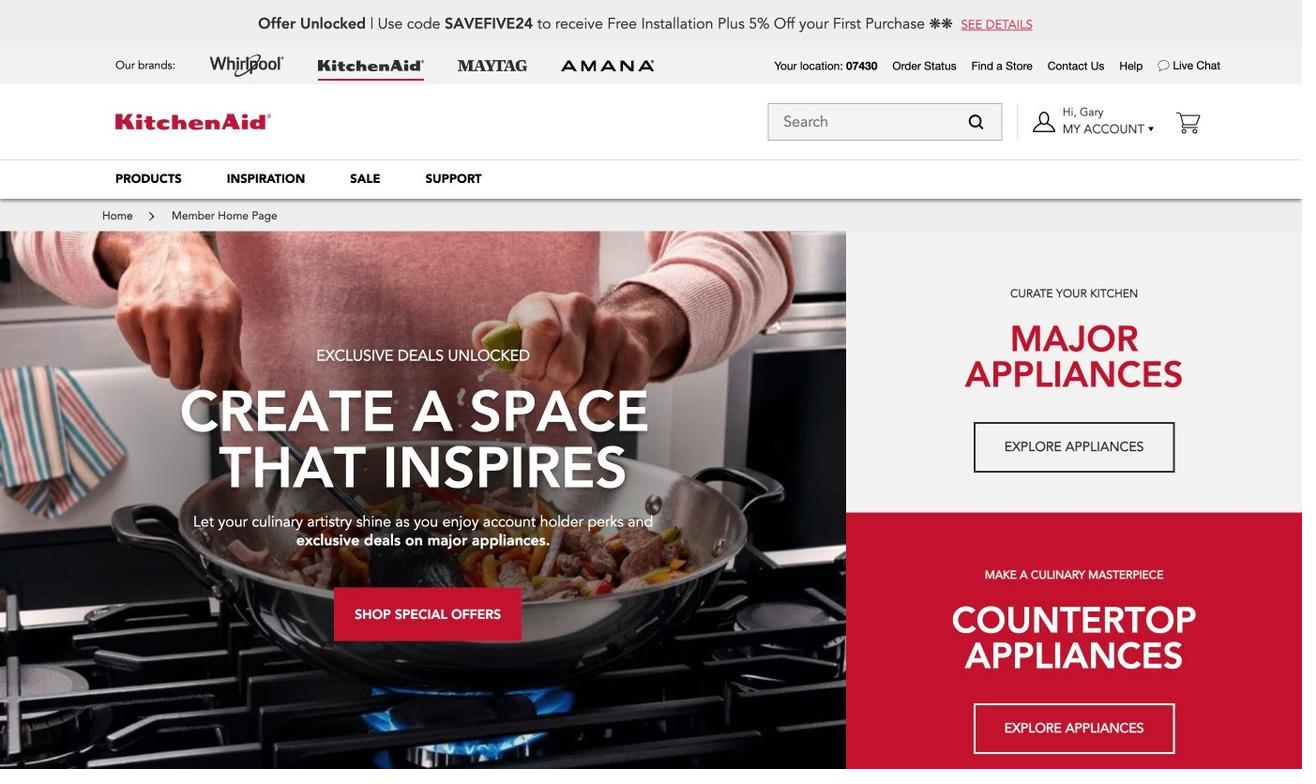 Task type: describe. For each thing, give the bounding box(es) containing it.
whirlpool image
[[209, 54, 284, 77]]

Search search field
[[768, 103, 1002, 141]]

secmasthead image
[[846, 231, 1302, 513]]

amana image
[[561, 59, 655, 72]]



Task type: locate. For each thing, give the bounding box(es) containing it.
0 horizontal spatial kitchenaid image
[[115, 114, 271, 130]]

support element
[[426, 171, 482, 188]]

1 horizontal spatial kitchenaid image
[[318, 60, 424, 71]]

inspiration element
[[227, 171, 305, 188]]

kitchenaid image
[[318, 60, 424, 71], [115, 114, 271, 130]]

products element
[[115, 171, 182, 188]]

0 vertical spatial kitchenaid image
[[318, 60, 424, 71]]

sale element
[[350, 171, 381, 188]]

termasthead image
[[846, 513, 1302, 769]]

menu
[[93, 159, 1209, 199]]

maytag image
[[458, 60, 527, 71]]

1 vertical spatial kitchenaid image
[[115, 114, 271, 130]]



Task type: vqa. For each thing, say whether or not it's contained in the screenshot.
the (787)
no



